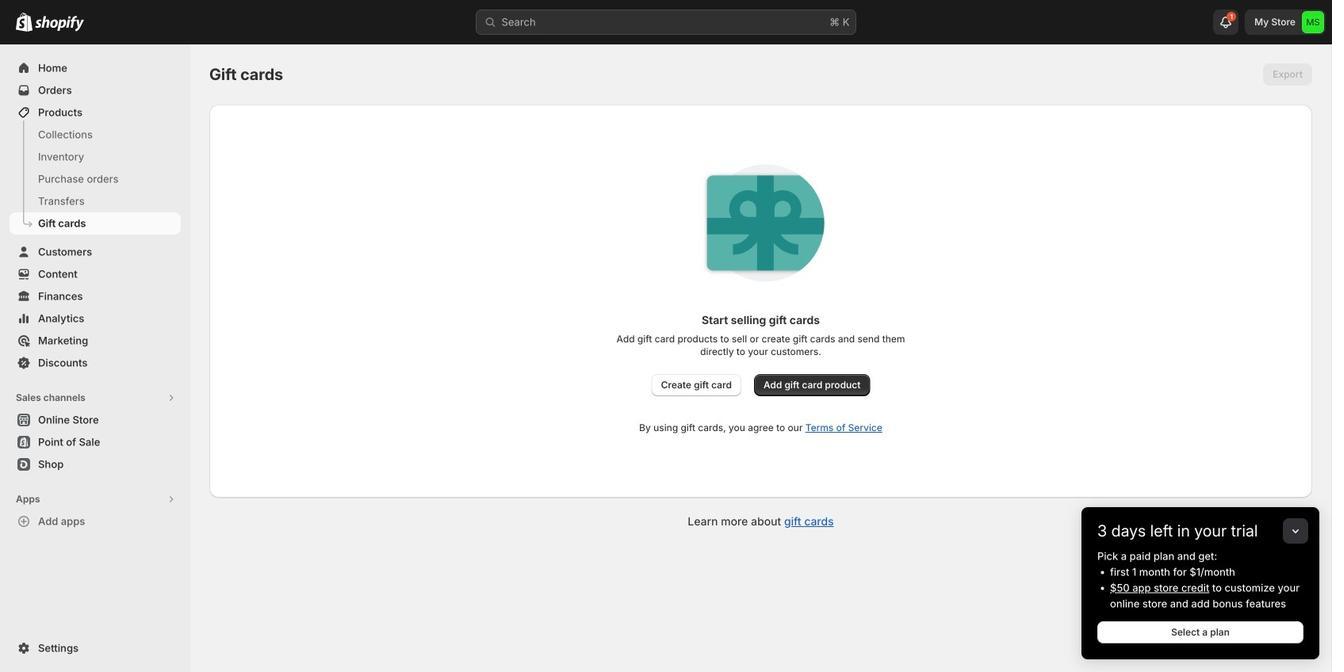 Task type: locate. For each thing, give the bounding box(es) containing it.
0 horizontal spatial shopify image
[[16, 12, 33, 32]]

shopify image
[[16, 12, 33, 32], [35, 16, 84, 32]]

my store image
[[1302, 11, 1324, 33]]



Task type: describe. For each thing, give the bounding box(es) containing it.
1 horizontal spatial shopify image
[[35, 16, 84, 32]]



Task type: vqa. For each thing, say whether or not it's contained in the screenshot.
Shopify image
yes



